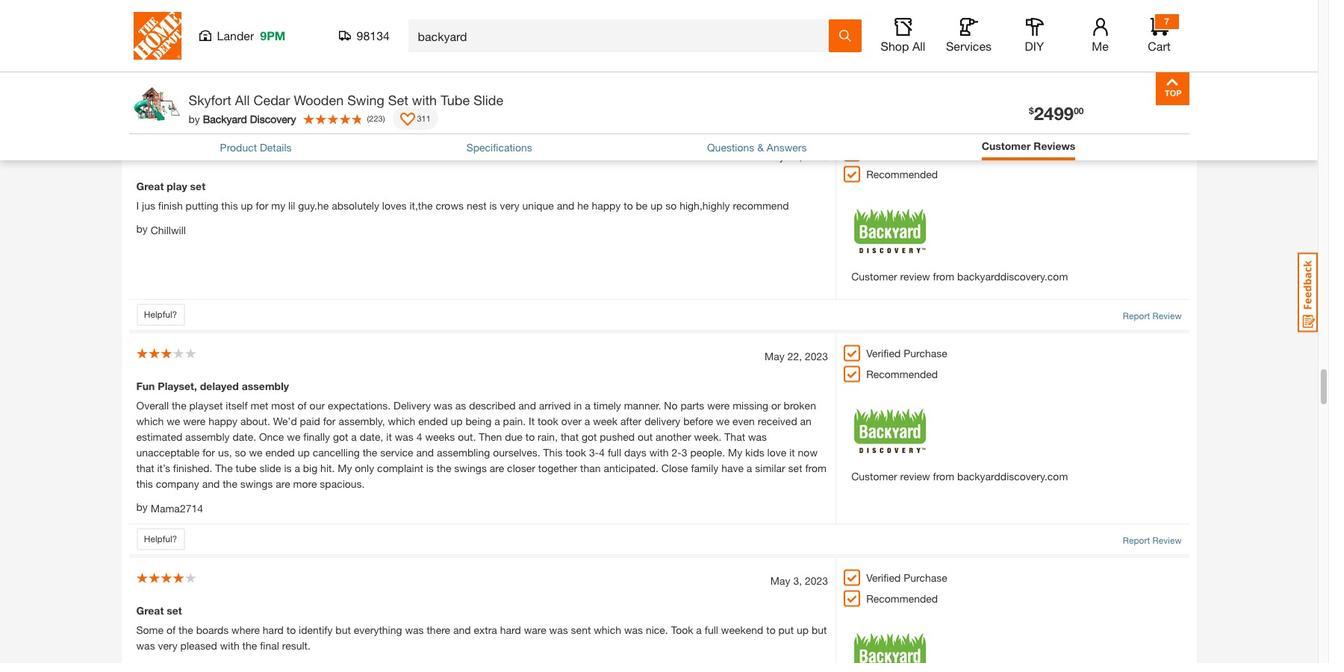 Task type: locate. For each thing, give the bounding box(es) containing it.
very inside great play set i jus finish putting this up for my lil guy.he absolutely loves it,the crows nest is very unique and he happy to be up so high,highly recommend
[[500, 199, 519, 212]]

for left us,
[[202, 446, 215, 459]]

some inside the great set some of the boards where hard to identify but everything was there and extra hard ware was sent which was nice. took a full weekend to put up but was very pleased with the final result.
[[136, 624, 164, 637]]

questions & answers button
[[707, 140, 807, 155], [707, 140, 807, 155]]

report review button for overall the playset itself met most of our expectations. delivery was as described and arrived in a timely manner. no parts were missing or broken which we were happy about. we'd paid for assembly, which ended up being a pain. it took over a week after delivery before we even received an estimated assembly date. once we finally got a date, it was 4 weeks out. then due to rain, that got pushed out another week. that was unacceptable for us, so we ended up cancelling the service and assembling ourselves. this took 3-4 full days with 2-3 people. my kids love it now that it's finished. the tube slide is a big hit. my only complaint is the swings are closer together than anticipated. close family have a similar set from this company and the swings are more spacious.
[[1123, 534, 1182, 548]]

2 customer review from backyarddiscovery.com from the top
[[851, 270, 1068, 283]]

services
[[946, 39, 992, 53]]

311
[[417, 113, 431, 123]]

even
[[733, 415, 755, 428]]

set inside great play set i jus finish putting this up for my lil guy.he absolutely loves it,the crows nest is very unique and he happy to be up so high,highly recommend
[[190, 180, 205, 192]]

0 vertical spatial review
[[900, 70, 930, 83]]

1 horizontal spatial ended
[[418, 415, 448, 428]]

that left it's
[[136, 462, 154, 475]]

verified for may 29, 2023
[[866, 147, 901, 160]]

for left the my
[[256, 199, 268, 212]]

(
[[367, 113, 369, 123]]

as
[[455, 399, 466, 412]]

hard left ware
[[500, 624, 521, 637]]

may left 3,
[[770, 575, 790, 587]]

helpful? left backyard
[[144, 109, 177, 120]]

full down pushed
[[608, 446, 621, 459]]

2 vertical spatial 2023
[[805, 575, 828, 587]]

great inside the great set some of the boards where hard to identify but everything was there and extra hard ware was sent which was nice. took a full weekend to put up but was very pleased with the final result.
[[136, 604, 164, 617]]

0 vertical spatial are
[[457, 0, 471, 12]]

0 horizontal spatial full
[[608, 446, 621, 459]]

1 hard from the left
[[263, 624, 284, 637]]

to left be in the top of the page
[[624, 199, 633, 212]]

1 vertical spatial it
[[386, 431, 392, 443]]

from inside fun playset, delayed assembly overall the playset itself met most of our expectations. delivery was as described and arrived in a timely manner. no parts were missing or broken which we were happy about. we'd paid for assembly, which ended up being a pain. it took over a week after delivery before we even received an estimated assembly date. once we finally got a date, it was 4 weeks out. then due to rain, that got pushed out another week. that was unacceptable for us, so we ended up cancelling the service and assembling ourselves. this took 3-4 full days with 2-3 people. my kids love it now that it's finished. the tube slide is a big hit. my only complaint is the swings are closer together than anticipated. close family have a similar set from this company and the swings are more spacious.
[[805, 462, 827, 475]]

may left 22,
[[765, 350, 785, 363]]

1 great from the top
[[136, 180, 164, 192]]

by down jus
[[136, 222, 148, 235]]

details
[[260, 141, 292, 154]]

1 horizontal spatial are
[[457, 0, 471, 12]]

223
[[369, 113, 383, 123]]

3 purchase from the top
[[904, 572, 947, 584]]

review for may 29, 2023
[[900, 270, 930, 283]]

0 horizontal spatial very
[[158, 640, 177, 652]]

be
[[636, 199, 648, 212]]

0 horizontal spatial all
[[235, 92, 250, 108]]

and left has
[[559, 0, 577, 12]]

3 logo image from the top
[[851, 405, 930, 469]]

it right do
[[301, 15, 306, 27]]

and left extra
[[453, 624, 471, 637]]

helpful? button up fun
[[136, 304, 185, 326]]

months
[[178, 0, 214, 12]]

1 2023 from the top
[[805, 150, 828, 163]]

311 button
[[392, 108, 438, 130]]

1 vertical spatial recommended
[[866, 368, 938, 381]]

&
[[757, 141, 764, 154]]

1 vertical spatial this
[[136, 478, 153, 490]]

is right slide
[[284, 462, 292, 475]]

3 verified purchase from the top
[[866, 572, 947, 584]]

2 report review from the top
[[1123, 535, 1182, 546]]

me
[[1092, 39, 1109, 53]]

1 recommended from the top
[[866, 168, 938, 180]]

i right in)
[[230, 0, 233, 12]]

than
[[580, 462, 601, 475]]

swings down assembling
[[454, 462, 487, 475]]

1 horizontal spatial this
[[221, 199, 238, 212]]

took
[[538, 415, 558, 428], [565, 446, 586, 459]]

0 vertical spatial verified
[[866, 147, 901, 160]]

2 vertical spatial review
[[900, 470, 930, 483]]

( 223 )
[[367, 113, 385, 123]]

0 horizontal spatial but
[[335, 624, 351, 637]]

1 horizontal spatial which
[[388, 415, 415, 428]]

is right complaint
[[426, 462, 434, 475]]

is right nest
[[489, 199, 497, 212]]

swings down tube
[[240, 478, 273, 490]]

1 vertical spatial purchase
[[904, 347, 947, 360]]

services button
[[945, 18, 993, 54]]

assembly up us,
[[185, 431, 230, 443]]

of inside the great set some of the boards where hard to identify but everything was there and extra hard ware was sent which was nice. took a full weekend to put up but was very pleased with the final result.
[[166, 624, 176, 637]]

0 vertical spatial helpful? button
[[136, 104, 185, 126]]

extra
[[474, 624, 497, 637]]

2 verified from the top
[[866, 347, 901, 360]]

2 recommended from the top
[[866, 368, 938, 381]]

0 vertical spatial took
[[538, 415, 558, 428]]

2 vertical spatial may
[[770, 575, 790, 587]]

set up putting
[[190, 180, 205, 192]]

over
[[561, 415, 582, 428]]

was left nice.
[[624, 624, 643, 637]]

this right putting
[[221, 199, 238, 212]]

0 vertical spatial were
[[707, 399, 730, 412]]

of left 'boards'
[[166, 624, 176, 637]]

2 vertical spatial for
[[202, 446, 215, 459]]

may
[[765, 150, 785, 163], [765, 350, 785, 363], [770, 575, 790, 587]]

2 horizontal spatial which
[[594, 624, 621, 637]]

22,
[[787, 350, 802, 363]]

product details
[[220, 141, 292, 154]]

happy inside fun playset, delayed assembly overall the playset itself met most of our expectations. delivery was as described and arrived in a timely manner. no parts were missing or broken which we were happy about. we'd paid for assembly, which ended up being a pain. it took over a week after delivery before we even received an estimated assembly date. once we finally got a date, it was 4 weeks out. then due to rain, that got pushed out another week. that was unacceptable for us, so we ended up cancelling the service and assembling ourselves. this took 3-4 full days with 2-3 people. my kids love it now that it's finished. the tube slide is a big hit. my only complaint is the swings are closer together than anticipated. close family have a similar set from this company and the swings are more spacious.
[[208, 415, 237, 428]]

0 horizontal spatial ended
[[265, 446, 295, 459]]

in
[[574, 399, 582, 412]]

1 report review button from the top
[[1123, 310, 1182, 323]]

0 horizontal spatial got
[[333, 431, 348, 443]]

finish
[[158, 199, 183, 212]]

the down date, in the bottom of the page
[[363, 446, 377, 459]]

some inside so far (2 months in) i am happy with it. some of the larger 4x4 posts are cracking however and has me a bit concerned on long term durability. assembly was fine, was able to do it 100% solo with help of the bilt app.
[[319, 0, 346, 12]]

far
[[152, 0, 164, 12]]

2023 right 22,
[[805, 350, 828, 363]]

verified purchase for may 3, 2023
[[866, 572, 947, 584]]

1 vertical spatial very
[[158, 640, 177, 652]]

but right identify at the bottom
[[335, 624, 351, 637]]

2 review from the top
[[900, 270, 930, 283]]

1 review from the top
[[1153, 310, 1182, 322]]

0 vertical spatial very
[[500, 199, 519, 212]]

result.
[[282, 640, 310, 652]]

ended up weeks
[[418, 415, 448, 428]]

0 vertical spatial report
[[1123, 310, 1150, 322]]

1 horizontal spatial all
[[912, 39, 925, 53]]

report review for i jus finish putting this up for my lil guy.he absolutely loves it,the crows nest is very unique and he happy to be up so high,highly recommend
[[1123, 310, 1182, 322]]

4 logo image from the top
[[851, 630, 930, 664]]

i left jus
[[136, 199, 139, 212]]

report review button for i jus finish putting this up for my lil guy.he absolutely loves it,the crows nest is very unique and he happy to be up so high,highly recommend
[[1123, 310, 1182, 323]]

1 vertical spatial review
[[900, 270, 930, 283]]

1 vertical spatial helpful?
[[144, 309, 177, 320]]

helpful? button for fun
[[136, 528, 185, 551]]

and inside the great set some of the boards where hard to identify but everything was there and extra hard ware was sent which was nice. took a full weekend to put up but was very pleased with the final result.
[[453, 624, 471, 637]]

happy up able
[[253, 0, 282, 12]]

review for i jus finish putting this up for my lil guy.he absolutely loves it,the crows nest is very unique and he happy to be up so high,highly recommend
[[1153, 310, 1182, 322]]

2 helpful? button from the top
[[136, 304, 185, 326]]

product details button
[[220, 140, 292, 155], [220, 140, 292, 155]]

all for shop
[[912, 39, 925, 53]]

shop all button
[[879, 18, 927, 54]]

backyarddiscovery.com for may 29, 2023
[[957, 270, 1068, 283]]

)
[[383, 113, 385, 123]]

2 great from the top
[[136, 604, 164, 617]]

being
[[466, 415, 492, 428]]

of up solo
[[349, 0, 358, 12]]

1 vertical spatial review
[[1153, 535, 1182, 546]]

was up service
[[395, 431, 414, 443]]

by down assembly
[[136, 38, 148, 51]]

happy down itself
[[208, 415, 237, 428]]

2 report from the top
[[1123, 535, 1150, 546]]

all for skyfort
[[235, 92, 250, 108]]

0 vertical spatial verified purchase
[[866, 147, 947, 160]]

customer reviews button
[[982, 138, 1075, 157], [982, 138, 1075, 154]]

we'd
[[273, 415, 297, 428]]

0 vertical spatial great
[[136, 180, 164, 192]]

3 helpful? from the top
[[144, 534, 177, 545]]

great
[[136, 180, 164, 192], [136, 604, 164, 617]]

purchase for may 22, 2023
[[904, 347, 947, 360]]

2023 for may 3, 2023
[[805, 575, 828, 587]]

0 vertical spatial this
[[221, 199, 238, 212]]

0 vertical spatial ended
[[418, 415, 448, 428]]

2 vertical spatial happy
[[208, 415, 237, 428]]

of left the our
[[298, 399, 307, 412]]

customer for third logo from the bottom of the page
[[851, 270, 897, 283]]

0 horizontal spatial set
[[167, 604, 182, 617]]

we up estimated
[[167, 415, 180, 428]]

we
[[167, 415, 180, 428], [716, 415, 730, 428], [287, 431, 300, 443], [249, 446, 262, 459]]

What can we help you find today? search field
[[418, 20, 828, 52]]

and left he
[[557, 199, 574, 212]]

1 vertical spatial some
[[136, 624, 164, 637]]

after
[[620, 415, 642, 428]]

1 report review from the top
[[1123, 310, 1182, 322]]

by
[[136, 38, 148, 51], [189, 112, 200, 125], [136, 222, 148, 235], [136, 501, 148, 513]]

0 vertical spatial some
[[319, 0, 346, 12]]

play
[[167, 180, 187, 192]]

with up do
[[285, 0, 305, 12]]

2 2023 from the top
[[805, 350, 828, 363]]

am
[[236, 0, 250, 12]]

cracking
[[474, 0, 514, 12]]

date,
[[360, 431, 383, 443]]

a right over
[[584, 415, 590, 428]]

weeks
[[425, 431, 455, 443]]

1 vertical spatial customer review from backyarddiscovery.com
[[851, 270, 1068, 283]]

0 vertical spatial report review
[[1123, 310, 1182, 322]]

2 logo image from the top
[[851, 205, 930, 269]]

expectations.
[[328, 399, 391, 412]]

by down skyfort on the left of the page
[[189, 112, 200, 125]]

verified purchase
[[866, 147, 947, 160], [866, 347, 947, 360], [866, 572, 947, 584]]

happy inside great play set i jus finish putting this up for my lil guy.he absolutely loves it,the crows nest is very unique and he happy to be up so high,highly recommend
[[592, 199, 621, 212]]

3 helpful? button from the top
[[136, 528, 185, 551]]

1 vertical spatial are
[[490, 462, 504, 475]]

0 vertical spatial backyarddiscovery.com
[[957, 70, 1068, 83]]

this
[[221, 199, 238, 212], [136, 478, 153, 490]]

1 report from the top
[[1123, 310, 1150, 322]]

1 horizontal spatial got
[[582, 431, 597, 443]]

slide
[[473, 92, 503, 108]]

up right put at the right of the page
[[797, 624, 809, 637]]

helpful? down by mama2714
[[144, 534, 177, 545]]

3
[[681, 446, 687, 459]]

1 horizontal spatial set
[[190, 180, 205, 192]]

customer
[[851, 70, 897, 83], [982, 140, 1031, 152], [851, 270, 897, 283], [851, 470, 897, 483]]

logo image
[[851, 5, 930, 68], [851, 205, 930, 269], [851, 405, 930, 469], [851, 630, 930, 664]]

a right "took"
[[696, 624, 702, 637]]

by inside by chillwill
[[136, 222, 148, 235]]

all inside button
[[912, 39, 925, 53]]

helpful? button down by mama2714
[[136, 528, 185, 551]]

in)
[[216, 0, 227, 12]]

us,
[[218, 446, 232, 459]]

with up 311
[[412, 92, 437, 108]]

verified for may 22, 2023
[[866, 347, 901, 360]]

swings
[[454, 462, 487, 475], [240, 478, 273, 490]]

4 left weeks
[[416, 431, 422, 443]]

some up the 100%
[[319, 0, 346, 12]]

review for may 22, 2023
[[900, 470, 930, 483]]

helpful? for great
[[144, 309, 177, 320]]

3 recommended from the top
[[866, 593, 938, 605]]

ended down once
[[265, 446, 295, 459]]

0 horizontal spatial which
[[136, 415, 164, 428]]

weekend
[[721, 624, 763, 637]]

this left company
[[136, 478, 153, 490]]

week.
[[694, 431, 722, 443]]

jus
[[142, 199, 155, 212]]

0 horizontal spatial so
[[235, 446, 246, 459]]

0 horizontal spatial hard
[[263, 624, 284, 637]]

full inside fun playset, delayed assembly overall the playset itself met most of our expectations. delivery was as described and arrived in a timely manner. no parts were missing or broken which we were happy about. we'd paid for assembly, which ended up being a pain. it took over a week after delivery before we even received an estimated assembly date. once we finally got a date, it was 4 weeks out. then due to rain, that got pushed out another week. that was unacceptable for us, so we ended up cancelling the service and assembling ourselves. this took 3-4 full days with 2-3 people. my kids love it now that it's finished. the tube slide is a big hit. my only complaint is the swings are closer together than anticipated. close family have a similar set from this company and the swings are more spacious.
[[608, 446, 621, 459]]

0 vertical spatial report review button
[[1123, 310, 1182, 323]]

which right sent at the left of page
[[594, 624, 621, 637]]

a left big
[[294, 462, 300, 475]]

together
[[538, 462, 577, 475]]

the left larger
[[361, 0, 376, 12]]

all right shop
[[912, 39, 925, 53]]

1 vertical spatial verified
[[866, 347, 901, 360]]

purchase for may 29, 2023
[[904, 147, 947, 160]]

0 vertical spatial helpful?
[[144, 109, 177, 120]]

2 vertical spatial helpful?
[[144, 534, 177, 545]]

2 horizontal spatial happy
[[592, 199, 621, 212]]

1 purchase from the top
[[904, 147, 947, 160]]

2 helpful? from the top
[[144, 309, 177, 320]]

2 verified purchase from the top
[[866, 347, 947, 360]]

0 vertical spatial i
[[230, 0, 233, 12]]

4
[[416, 431, 422, 443], [599, 446, 605, 459]]

0 horizontal spatial this
[[136, 478, 153, 490]]

1 horizontal spatial very
[[500, 199, 519, 212]]

a down kids
[[747, 462, 752, 475]]

0 vertical spatial recommended
[[866, 168, 938, 180]]

1 verified from the top
[[866, 147, 901, 160]]

very inside the great set some of the boards where hard to identify but everything was there and extra hard ware was sent which was nice. took a full weekend to put up but was very pleased with the final result.
[[158, 640, 177, 652]]

it up service
[[386, 431, 392, 443]]

0 horizontal spatial 4
[[416, 431, 422, 443]]

2 report review button from the top
[[1123, 534, 1182, 548]]

set inside fun playset, delayed assembly overall the playset itself met most of our expectations. delivery was as described and arrived in a timely manner. no parts were missing or broken which we were happy about. we'd paid for assembly, which ended up being a pain. it took over a week after delivery before we even received an estimated assembly date. once we finally got a date, it was 4 weeks out. then due to rain, that got pushed out another week. that was unacceptable for us, so we ended up cancelling the service and assembling ourselves. this took 3-4 full days with 2-3 people. my kids love it now that it's finished. the tube slide is a big hit. my only complaint is the swings are closer together than anticipated. close family have a similar set from this company and the swings are more spacious.
[[788, 462, 802, 475]]

1 vertical spatial all
[[235, 92, 250, 108]]

got up the cancelling
[[333, 431, 348, 443]]

is
[[489, 199, 497, 212], [284, 462, 292, 475], [426, 462, 434, 475]]

took left "3-"
[[565, 446, 586, 459]]

1 vertical spatial 4
[[599, 446, 605, 459]]

2 vertical spatial are
[[276, 478, 290, 490]]

may for may 29, 2023
[[765, 150, 785, 163]]

helpful? up fun
[[144, 309, 177, 320]]

0 vertical spatial review
[[1153, 310, 1182, 322]]

high,highly
[[680, 199, 730, 212]]

2 backyarddiscovery.com from the top
[[957, 270, 1068, 283]]

0 vertical spatial may
[[765, 150, 785, 163]]

to inside fun playset, delayed assembly overall the playset itself met most of our expectations. delivery was as described and arrived in a timely manner. no parts were missing or broken which we were happy about. we'd paid for assembly, which ended up being a pain. it took over a week after delivery before we even received an estimated assembly date. once we finally got a date, it was 4 weeks out. then due to rain, that got pushed out another week. that was unacceptable for us, so we ended up cancelling the service and assembling ourselves. this took 3-4 full days with 2-3 people. my kids love it now that it's finished. the tube slide is a big hit. my only complaint is the swings are closer together than anticipated. close family have a similar set from this company and the swings are more spacious.
[[525, 431, 535, 443]]

2023
[[805, 150, 828, 163], [805, 350, 828, 363], [805, 575, 828, 587]]

1 helpful? button from the top
[[136, 104, 185, 126]]

report for overall the playset itself met most of our expectations. delivery was as described and arrived in a timely manner. no parts were missing or broken which we were happy about. we'd paid for assembly, which ended up being a pain. it took over a week after delivery before we even received an estimated assembly date. once we finally got a date, it was 4 weeks out. then due to rain, that got pushed out another week. that was unacceptable for us, so we ended up cancelling the service and assembling ourselves. this took 3-4 full days with 2-3 people. my kids love it now that it's finished. the tube slide is a big hit. my only complaint is the swings are closer together than anticipated. close family have a similar set from this company and the swings are more spacious.
[[1123, 535, 1150, 546]]

the
[[361, 0, 376, 12], [419, 15, 434, 27], [172, 399, 186, 412], [363, 446, 377, 459], [437, 462, 451, 475], [223, 478, 237, 490], [178, 624, 193, 637], [242, 640, 257, 652]]

backyarddiscovery.com
[[957, 70, 1068, 83], [957, 270, 1068, 283], [957, 470, 1068, 483]]

rain,
[[538, 431, 558, 443]]

1 vertical spatial so
[[235, 446, 246, 459]]

set up pleased
[[167, 604, 182, 617]]

3 customer review from backyarddiscovery.com from the top
[[851, 470, 1068, 483]]

able
[[251, 15, 270, 27]]

0 vertical spatial set
[[190, 180, 205, 192]]

and
[[559, 0, 577, 12], [557, 199, 574, 212], [518, 399, 536, 412], [416, 446, 434, 459], [202, 478, 220, 490], [453, 624, 471, 637]]

2023 for may 29, 2023
[[805, 150, 828, 163]]

customer review from backyarddiscovery.com for may 22, 2023
[[851, 470, 1068, 483]]

1 horizontal spatial but
[[812, 624, 827, 637]]

3 backyarddiscovery.com from the top
[[957, 470, 1068, 483]]

2023 right 3,
[[805, 575, 828, 587]]

2 vertical spatial verified purchase
[[866, 572, 947, 584]]

me button
[[1076, 18, 1124, 54]]

full right "took"
[[705, 624, 718, 637]]

me
[[599, 0, 614, 12]]

our
[[310, 399, 325, 412]]

3,
[[793, 575, 802, 587]]

helpful? for fun
[[144, 534, 177, 545]]

2 horizontal spatial it
[[789, 446, 795, 459]]

which down delivery
[[388, 415, 415, 428]]

recommended
[[866, 168, 938, 180], [866, 368, 938, 381], [866, 593, 938, 605]]

1 helpful? from the top
[[144, 109, 177, 120]]

some left 'boards'
[[136, 624, 164, 637]]

about.
[[240, 415, 270, 428]]

which down overall
[[136, 415, 164, 428]]

1 horizontal spatial full
[[705, 624, 718, 637]]

is inside great play set i jus finish putting this up for my lil guy.he absolutely loves it,the crows nest is very unique and he happy to be up so high,highly recommend
[[489, 199, 497, 212]]

2 purchase from the top
[[904, 347, 947, 360]]

it inside so far (2 months in) i am happy with it. some of the larger 4x4 posts are cracking however and has me a bit concerned on long term durability. assembly was fine, was able to do it 100% solo with help of the bilt app.
[[301, 15, 306, 27]]

2 horizontal spatial are
[[490, 462, 504, 475]]

0 horizontal spatial that
[[136, 462, 154, 475]]

my down that
[[728, 446, 742, 459]]

2 vertical spatial verified
[[866, 572, 901, 584]]

that
[[724, 431, 745, 443]]

2 review from the top
[[1153, 535, 1182, 546]]

report review for overall the playset itself met most of our expectations. delivery was as described and arrived in a timely manner. no parts were missing or broken which we were happy about. we'd paid for assembly, which ended up being a pain. it took over a week after delivery before we even received an estimated assembly date. once we finally got a date, it was 4 weeks out. then due to rain, that got pushed out another week. that was unacceptable for us, so we ended up cancelling the service and assembling ourselves. this took 3-4 full days with 2-3 people. my kids love it now that it's finished. the tube slide is a big hit. my only complaint is the swings are closer together than anticipated. close family have a similar set from this company and the swings are more spacious.
[[1123, 535, 1182, 546]]

0 horizontal spatial i
[[136, 199, 139, 212]]

0 vertical spatial assembly
[[242, 380, 289, 393]]

assembly up met on the left bottom of the page
[[242, 380, 289, 393]]

fine,
[[206, 15, 226, 27]]

0 vertical spatial full
[[608, 446, 621, 459]]

display image
[[400, 113, 415, 128]]

1 vertical spatial report review
[[1123, 535, 1182, 546]]

i inside great play set i jus finish putting this up for my lil guy.he absolutely loves it,the crows nest is very unique and he happy to be up so high,highly recommend
[[136, 199, 139, 212]]

with left 2-
[[649, 446, 669, 459]]

great inside great play set i jus finish putting this up for my lil guy.he absolutely loves it,the crows nest is very unique and he happy to be up so high,highly recommend
[[136, 180, 164, 192]]

0 horizontal spatial for
[[202, 446, 215, 459]]

my up spacious.
[[338, 462, 352, 475]]

estimated
[[136, 431, 182, 443]]

took
[[671, 624, 693, 637]]

help
[[385, 15, 405, 27]]

so inside fun playset, delayed assembly overall the playset itself met most of our expectations. delivery was as described and arrived in a timely manner. no parts were missing or broken which we were happy about. we'd paid for assembly, which ended up being a pain. it took over a week after delivery before we even received an estimated assembly date. once we finally got a date, it was 4 weeks out. then due to rain, that got pushed out another week. that was unacceptable for us, so we ended up cancelling the service and assembling ourselves. this took 3-4 full days with 2-3 people. my kids love it now that it's finished. the tube slide is a big hit. my only complaint is the swings are closer together than anticipated. close family have a similar set from this company and the swings are more spacious.
[[235, 446, 246, 459]]

1 vertical spatial set
[[788, 462, 802, 475]]

unique
[[522, 199, 554, 212]]

1 horizontal spatial that
[[561, 431, 579, 443]]

long
[[708, 0, 728, 12]]

a down the described
[[494, 415, 500, 428]]

1 vertical spatial may
[[765, 350, 785, 363]]

once
[[259, 431, 284, 443]]

1 vertical spatial swings
[[240, 478, 273, 490]]

0 vertical spatial so
[[665, 199, 677, 212]]

helpful? button left skyfort on the left of the page
[[136, 104, 185, 126]]

recommended for may 22, 2023
[[866, 368, 938, 381]]

3 review from the top
[[900, 470, 930, 483]]

$
[[1029, 105, 1034, 116]]

may right &
[[765, 150, 785, 163]]

got up "3-"
[[582, 431, 597, 443]]

1 vertical spatial happy
[[592, 199, 621, 212]]

3 verified from the top
[[866, 572, 901, 584]]

ourselves.
[[493, 446, 540, 459]]

1 vertical spatial report review button
[[1123, 534, 1182, 548]]

set down now
[[788, 462, 802, 475]]

1 horizontal spatial 4
[[599, 446, 605, 459]]

cart 7
[[1148, 16, 1171, 53]]

by backyard discovery
[[189, 112, 296, 125]]

0 vertical spatial 4
[[416, 431, 422, 443]]

nest
[[467, 199, 487, 212]]

0 vertical spatial all
[[912, 39, 925, 53]]

0 horizontal spatial happy
[[208, 415, 237, 428]]

1 horizontal spatial i
[[230, 0, 233, 12]]

1 verified purchase from the top
[[866, 147, 947, 160]]

2 vertical spatial customer review from backyarddiscovery.com
[[851, 470, 1068, 483]]

specifications button
[[466, 140, 532, 155], [466, 140, 532, 155]]

0 horizontal spatial took
[[538, 415, 558, 428]]

answers
[[767, 141, 807, 154]]

so right be in the top of the page
[[665, 199, 677, 212]]

2023 right 29,
[[805, 150, 828, 163]]

1 horizontal spatial hard
[[500, 624, 521, 637]]

it right love
[[789, 446, 795, 459]]

by for by mama2714
[[136, 501, 148, 513]]

but right put at the right of the page
[[812, 624, 827, 637]]

hard up the final
[[263, 624, 284, 637]]

4 up 'than'
[[599, 446, 605, 459]]

3 2023 from the top
[[805, 575, 828, 587]]

full inside the great set some of the boards where hard to identify but everything was there and extra hard ware was sent which was nice. took a full weekend to put up but was very pleased with the final result.
[[705, 624, 718, 637]]

by left mama2714
[[136, 501, 148, 513]]

by inside by unclericco
[[136, 38, 148, 51]]

to down the it
[[525, 431, 535, 443]]

are up app.
[[457, 0, 471, 12]]

great for great set some of the boards where hard to identify but everything was there and extra hard ware was sent which was nice. took a full weekend to put up but was very pleased with the final result.
[[136, 604, 164, 617]]

by inside by mama2714
[[136, 501, 148, 513]]



Task type: vqa. For each thing, say whether or not it's contained in the screenshot.
Painting & Patching link
no



Task type: describe. For each thing, give the bounding box(es) containing it.
it
[[529, 415, 535, 428]]

may 3, 2023
[[770, 575, 828, 587]]

final
[[260, 640, 279, 652]]

was left 'as'
[[434, 399, 452, 412]]

he
[[577, 199, 589, 212]]

similar
[[755, 462, 785, 475]]

the down assembling
[[437, 462, 451, 475]]

swing
[[347, 92, 384, 108]]

skyfort
[[189, 92, 231, 108]]

week
[[593, 415, 618, 428]]

this inside fun playset, delayed assembly overall the playset itself met most of our expectations. delivery was as described and arrived in a timely manner. no parts were missing or broken which we were happy about. we'd paid for assembly, which ended up being a pain. it took over a week after delivery before we even received an estimated assembly date. once we finally got a date, it was 4 weeks out. then due to rain, that got pushed out another week. that was unacceptable for us, so we ended up cancelling the service and assembling ourselves. this took 3-4 full days with 2-3 people. my kids love it now that it's finished. the tube slide is a big hit. my only complaint is the swings are closer together than anticipated. close family have a similar set from this company and the swings are more spacious.
[[136, 478, 153, 490]]

2 got from the left
[[582, 431, 597, 443]]

unclericco
[[151, 39, 199, 52]]

by for by unclericco
[[136, 38, 148, 51]]

big
[[303, 462, 318, 475]]

up down 'as'
[[451, 415, 463, 428]]

1 review from the top
[[900, 70, 930, 83]]

by for by chillwill
[[136, 222, 148, 235]]

0 horizontal spatial assembly
[[185, 431, 230, 443]]

and inside great play set i jus finish putting this up for my lil guy.he absolutely loves it,the crows nest is very unique and he happy to be up so high,highly recommend
[[557, 199, 574, 212]]

it's
[[157, 462, 170, 475]]

tube
[[441, 92, 470, 108]]

anticipated.
[[604, 462, 658, 475]]

timely
[[593, 399, 621, 412]]

and up the it
[[518, 399, 536, 412]]

verified purchase for may 22, 2023
[[866, 347, 947, 360]]

verified purchase for may 29, 2023
[[866, 147, 947, 160]]

set inside the great set some of the boards where hard to identify but everything was there and extra hard ware was sent which was nice. took a full weekend to put up but was very pleased with the final result.
[[167, 604, 182, 617]]

customer for 4th logo from the bottom
[[851, 70, 897, 83]]

1 but from the left
[[335, 624, 351, 637]]

was left sent at the left of page
[[549, 624, 568, 637]]

for inside great play set i jus finish putting this up for my lil guy.he absolutely loves it,the crows nest is very unique and he happy to be up so high,highly recommend
[[256, 199, 268, 212]]

top button
[[1155, 72, 1189, 105]]

complaint
[[377, 462, 423, 475]]

1 logo image from the top
[[851, 5, 930, 68]]

100%
[[309, 15, 337, 27]]

9pm
[[260, 28, 286, 43]]

0 vertical spatial that
[[561, 431, 579, 443]]

described
[[469, 399, 516, 412]]

7
[[1164, 16, 1169, 27]]

this
[[543, 446, 563, 459]]

before
[[683, 415, 713, 428]]

may for may 3, 2023
[[770, 575, 790, 587]]

product image image
[[133, 79, 181, 128]]

to inside great play set i jus finish putting this up for my lil guy.he absolutely loves it,the crows nest is very unique and he happy to be up so high,highly recommend
[[624, 199, 633, 212]]

the home depot logo image
[[133, 12, 181, 60]]

1 vertical spatial were
[[183, 415, 206, 428]]

put
[[778, 624, 794, 637]]

concerned
[[640, 0, 690, 12]]

we down we'd
[[287, 431, 300, 443]]

so inside great play set i jus finish putting this up for my lil guy.he absolutely loves it,the crows nest is very unique and he happy to be up so high,highly recommend
[[665, 199, 677, 212]]

1 horizontal spatial assembly
[[242, 380, 289, 393]]

2 but from the left
[[812, 624, 827, 637]]

overall
[[136, 399, 169, 412]]

was up lander
[[229, 15, 248, 27]]

great for great play set i jus finish putting this up for my lil guy.he absolutely loves it,the crows nest is very unique and he happy to be up so high,highly recommend
[[136, 180, 164, 192]]

0 vertical spatial swings
[[454, 462, 487, 475]]

2023 for may 22, 2023
[[805, 350, 828, 363]]

00
[[1074, 105, 1084, 116]]

up up big
[[298, 446, 310, 459]]

to left put at the right of the page
[[766, 624, 776, 637]]

so
[[136, 0, 149, 12]]

skyfort all cedar wooden swing set with tube slide
[[189, 92, 503, 108]]

backyard
[[203, 112, 247, 125]]

cart
[[1148, 39, 1171, 53]]

1 vertical spatial my
[[338, 462, 352, 475]]

do
[[286, 15, 298, 27]]

closer
[[507, 462, 535, 475]]

have
[[721, 462, 744, 475]]

2499
[[1034, 103, 1074, 124]]

the down the
[[223, 478, 237, 490]]

customer for 3rd logo
[[851, 470, 897, 483]]

1 backyarddiscovery.com from the top
[[957, 70, 1068, 83]]

assembling
[[437, 446, 490, 459]]

delayed
[[200, 380, 239, 393]]

0 horizontal spatial are
[[276, 478, 290, 490]]

finally
[[303, 431, 330, 443]]

we up that
[[716, 415, 730, 428]]

there
[[427, 624, 450, 637]]

mama2714
[[151, 502, 203, 515]]

missing
[[733, 399, 768, 412]]

may 29, 2023
[[765, 150, 828, 163]]

2 hard from the left
[[500, 624, 521, 637]]

product
[[220, 141, 257, 154]]

by unclericco
[[136, 38, 199, 52]]

1 customer review from backyarddiscovery.com from the top
[[851, 70, 1068, 83]]

durability.
[[755, 0, 800, 12]]

pushed
[[600, 431, 635, 443]]

cancelling
[[313, 446, 360, 459]]

family
[[691, 462, 718, 475]]

so far (2 months in) i am happy with it. some of the larger 4x4 posts are cracking however and has me a bit concerned on long term durability. assembly was fine, was able to do it 100% solo with help of the bilt app.
[[136, 0, 800, 27]]

verified for may 3, 2023
[[866, 572, 901, 584]]

lander 9pm
[[217, 28, 286, 43]]

ware
[[524, 624, 546, 637]]

of down 4x4
[[407, 15, 417, 27]]

helpful? button for great
[[136, 304, 185, 326]]

was left pleased
[[136, 640, 155, 652]]

up inside the great set some of the boards where hard to identify but everything was there and extra hard ware was sent which was nice. took a full weekend to put up but was very pleased with the final result.
[[797, 624, 809, 637]]

spacious.
[[320, 478, 365, 490]]

a right in
[[585, 399, 590, 412]]

1 horizontal spatial were
[[707, 399, 730, 412]]

to inside so far (2 months in) i am happy with it. some of the larger 4x4 posts are cracking however and has me a bit concerned on long term durability. assembly was fine, was able to do it 100% solo with help of the bilt app.
[[273, 15, 283, 27]]

the down 4x4
[[419, 15, 434, 27]]

the down where
[[242, 640, 257, 652]]

great play set i jus finish putting this up for my lil guy.he absolutely loves it,the crows nest is very unique and he happy to be up so high,highly recommend
[[136, 180, 789, 212]]

up left the my
[[241, 199, 253, 212]]

recommended for may 3, 2023
[[866, 593, 938, 605]]

by mama2714
[[136, 501, 203, 515]]

2-
[[672, 446, 681, 459]]

0 horizontal spatial is
[[284, 462, 292, 475]]

was down months
[[185, 15, 203, 27]]

my
[[271, 199, 285, 212]]

was left there
[[405, 624, 424, 637]]

by for by backyard discovery
[[189, 112, 200, 125]]

paid
[[300, 415, 320, 428]]

3-
[[589, 446, 599, 459]]

great set some of the boards where hard to identify but everything was there and extra hard ware was sent which was nice. took a full weekend to put up but was very pleased with the final result.
[[136, 604, 827, 652]]

we up tube
[[249, 446, 262, 459]]

review for overall the playset itself met most of our expectations. delivery was as described and arrived in a timely manner. no parts were missing or broken which we were happy about. we'd paid for assembly, which ended up being a pain. it took over a week after delivery before we even received an estimated assembly date. once we finally got a date, it was 4 weeks out. then due to rain, that got pushed out another week. that was unacceptable for us, so we ended up cancelling the service and assembling ourselves. this took 3-4 full days with 2-3 people. my kids love it now that it's finished. the tube slide is a big hit. my only complaint is the swings are closer together than anticipated. close family have a similar set from this company and the swings are more spacious.
[[1153, 535, 1182, 546]]

purchase for may 3, 2023
[[904, 572, 947, 584]]

was up kids
[[748, 431, 767, 443]]

backyarddiscovery.com for may 22, 2023
[[957, 470, 1068, 483]]

$ 2499 00
[[1029, 103, 1084, 124]]

1 vertical spatial that
[[136, 462, 154, 475]]

hit.
[[320, 462, 335, 475]]

the down playset,
[[172, 399, 186, 412]]

1 vertical spatial took
[[565, 446, 586, 459]]

chillwill button
[[151, 222, 186, 238]]

1 vertical spatial ended
[[265, 446, 295, 459]]

arrived
[[539, 399, 571, 412]]

a inside the great set some of the boards where hard to identify but everything was there and extra hard ware was sent which was nice. took a full weekend to put up but was very pleased with the final result.
[[696, 624, 702, 637]]

shop all
[[881, 39, 925, 53]]

2 horizontal spatial for
[[323, 415, 336, 428]]

everything
[[354, 624, 402, 637]]

1 horizontal spatial is
[[426, 462, 434, 475]]

where
[[232, 624, 260, 637]]

sent
[[571, 624, 591, 637]]

of inside fun playset, delayed assembly overall the playset itself met most of our expectations. delivery was as described and arrived in a timely manner. no parts were missing or broken which we were happy about. we'd paid for assembly, which ended up being a pain. it took over a week after delivery before we even received an estimated assembly date. once we finally got a date, it was 4 weeks out. then due to rain, that got pushed out another week. that was unacceptable for us, so we ended up cancelling the service and assembling ourselves. this took 3-4 full days with 2-3 people. my kids love it now that it's finished. the tube slide is a big hit. my only complaint is the swings are closer together than anticipated. close family have a similar set from this company and the swings are more spacious.
[[298, 399, 307, 412]]

to up result.
[[287, 624, 296, 637]]

with inside the great set some of the boards where hard to identify but everything was there and extra hard ware was sent which was nice. took a full weekend to put up but was very pleased with the final result.
[[220, 640, 239, 652]]

mama2714 button
[[151, 501, 203, 516]]

boards
[[196, 624, 229, 637]]

putting
[[186, 199, 218, 212]]

and down the
[[202, 478, 220, 490]]

guy.he
[[298, 199, 329, 212]]

report for i jus finish putting this up for my lil guy.he absolutely loves it,the crows nest is very unique and he happy to be up so high,highly recommend
[[1123, 310, 1150, 322]]

happy inside so far (2 months in) i am happy with it. some of the larger 4x4 posts are cracking however and has me a bit concerned on long term durability. assembly was fine, was able to do it 100% solo with help of the bilt app.
[[253, 0, 282, 12]]

are inside so far (2 months in) i am happy with it. some of the larger 4x4 posts are cracking however and has me a bit concerned on long term durability. assembly was fine, was able to do it 100% solo with help of the bilt app.
[[457, 0, 471, 12]]

may 22, 2023
[[765, 350, 828, 363]]

a inside so far (2 months in) i am happy with it. some of the larger 4x4 posts are cracking however and has me a bit concerned on long term durability. assembly was fine, was able to do it 100% solo with help of the bilt app.
[[617, 0, 623, 12]]

posts
[[428, 0, 454, 12]]

feedback link image
[[1298, 252, 1318, 333]]

1 got from the left
[[333, 431, 348, 443]]

customer review from backyarddiscovery.com for may 29, 2023
[[851, 270, 1068, 283]]

which inside the great set some of the boards where hard to identify but everything was there and extra hard ware was sent which was nice. took a full weekend to put up but was very pleased with the final result.
[[594, 624, 621, 637]]

fun playset, delayed assembly overall the playset itself met most of our expectations. delivery was as described and arrived in a timely manner. no parts were missing or broken which we were happy about. we'd paid for assembly, which ended up being a pain. it took over a week after delivery before we even received an estimated assembly date. once we finally got a date, it was 4 weeks out. then due to rain, that got pushed out another week. that was unacceptable for us, so we ended up cancelling the service and assembling ourselves. this took 3-4 full days with 2-3 people. my kids love it now that it's finished. the tube slide is a big hit. my only complaint is the swings are closer together than anticipated. close family have a similar set from this company and the swings are more spacious.
[[136, 380, 827, 490]]

with up 98134
[[362, 15, 382, 27]]

and down weeks
[[416, 446, 434, 459]]

recommend
[[733, 199, 789, 212]]

a down assembly,
[[351, 431, 357, 443]]

the up pleased
[[178, 624, 193, 637]]

may for may 22, 2023
[[765, 350, 785, 363]]

0 horizontal spatial swings
[[240, 478, 273, 490]]

1 horizontal spatial it
[[386, 431, 392, 443]]

then
[[479, 431, 502, 443]]

it,the
[[409, 199, 433, 212]]

this inside great play set i jus finish putting this up for my lil guy.he absolutely loves it,the crows nest is very unique and he happy to be up so high,highly recommend
[[221, 199, 238, 212]]

with inside fun playset, delayed assembly overall the playset itself met most of our expectations. delivery was as described and arrived in a timely manner. no parts were missing or broken which we were happy about. we'd paid for assembly, which ended up being a pain. it took over a week after delivery before we even received an estimated assembly date. once we finally got a date, it was 4 weeks out. then due to rain, that got pushed out another week. that was unacceptable for us, so we ended up cancelling the service and assembling ourselves. this took 3-4 full days with 2-3 people. my kids love it now that it's finished. the tube slide is a big hit. my only complaint is the swings are closer together than anticipated. close family have a similar set from this company and the swings are more spacious.
[[649, 446, 669, 459]]

received
[[758, 415, 797, 428]]

company
[[156, 478, 199, 490]]

the
[[215, 462, 233, 475]]

and inside so far (2 months in) i am happy with it. some of the larger 4x4 posts are cracking however and has me a bit concerned on long term durability. assembly was fine, was able to do it 100% solo with help of the bilt app.
[[559, 0, 577, 12]]

up right be in the top of the page
[[651, 199, 663, 212]]

i inside so far (2 months in) i am happy with it. some of the larger 4x4 posts are cracking however and has me a bit concerned on long term durability. assembly was fine, was able to do it 100% solo with help of the bilt app.
[[230, 0, 233, 12]]

pleased
[[180, 640, 217, 652]]

recommended for may 29, 2023
[[866, 168, 938, 180]]

only
[[355, 462, 374, 475]]

0 vertical spatial my
[[728, 446, 742, 459]]

absolutely
[[332, 199, 379, 212]]

2 vertical spatial it
[[789, 446, 795, 459]]



